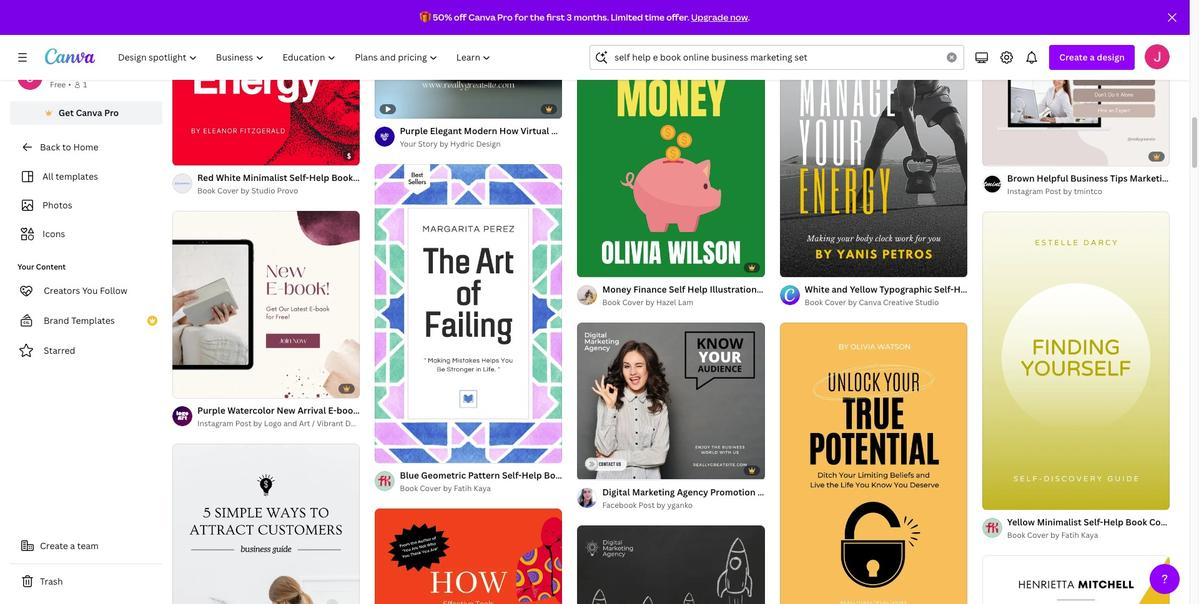 Task type: describe. For each thing, give the bounding box(es) containing it.
instagram inside brown helpful business tips marketing instag instagram post by tmintco
[[1007, 186, 1044, 197]]

all templates
[[42, 171, 98, 182]]

upgrade
[[691, 11, 729, 23]]

3
[[567, 11, 572, 23]]

marketing inside brown helpful business tips marketing instag instagram post by tmintco
[[1130, 172, 1173, 184]]

your story by hydric design link
[[400, 138, 562, 151]]

your for your content
[[17, 262, 34, 272]]

james peterson image
[[1145, 44, 1170, 69]]

self- inside white and yellow typographic self-help book cover book cover by canva creative studio
[[934, 283, 954, 295]]

yellow digital marketing agency promotion instagram post image
[[577, 526, 765, 605]]

purple watercolor new arrival e-book release instagram post link
[[197, 404, 459, 418]]

geometric
[[421, 470, 466, 482]]

money finance self help illustration book cover image
[[577, 0, 765, 277]]

your content
[[17, 262, 66, 272]]

starred
[[44, 345, 75, 357]]

templates
[[56, 171, 98, 182]]

your story by hydric design
[[400, 139, 501, 149]]

book cover by studio provo link
[[197, 185, 360, 197]]

get canva pro
[[59, 107, 119, 119]]

red white minimalist self-help book cover image
[[172, 0, 360, 166]]

0 vertical spatial facebook
[[758, 486, 799, 498]]

yellow minimalist self-help book cover book cover by fatih kaya
[[1007, 517, 1175, 541]]

art
[[299, 419, 310, 429]]

vibrant
[[317, 419, 343, 429]]

facebook post by yganko link
[[602, 500, 765, 512]]

1 yellow minimalist self-help book cover image from the top
[[982, 211, 1170, 511]]

purple watercolor new arrival e-book release instagram post image
[[172, 211, 360, 399]]

time
[[645, 11, 665, 23]]

self
[[669, 283, 686, 295]]

0 horizontal spatial facebook
[[602, 500, 637, 511]]

white inside red white minimalist self-help book cover book cover by studio provo
[[216, 172, 241, 184]]

purple watercolor new arrival e-book release instagram post instagram post by logo and art / vibrant design resources
[[197, 405, 459, 429]]

illustration
[[710, 283, 757, 295]]

self- inside yellow minimalist self-help book cover book cover by fatih kaya
[[1084, 517, 1104, 529]]

get
[[59, 107, 74, 119]]

first
[[547, 11, 565, 23]]

by inside white and yellow typographic self-help book cover book cover by canva creative studio
[[848, 297, 857, 308]]

white and yellow typographic self-help book cover image
[[780, 0, 967, 277]]

business
[[1071, 172, 1108, 184]]

brown helpful business tips marketing instag link
[[1007, 172, 1199, 185]]

tips
[[1110, 172, 1128, 184]]

1 horizontal spatial design
[[476, 139, 501, 149]]

post inside brown helpful business tips marketing instag instagram post by tmintco
[[1045, 186, 1062, 197]]

🎁 50% off canva pro for the first 3 months. limited time offer. upgrade now .
[[420, 11, 750, 23]]

creators you follow
[[44, 285, 127, 297]]

arrival
[[298, 405, 326, 417]]

content
[[36, 262, 66, 272]]

by right story
[[440, 139, 449, 149]]

Search search field
[[615, 46, 940, 69]]

help inside 'money finance self help illustration book cover book cover by hazel lam'
[[688, 283, 708, 295]]

hydric
[[450, 139, 474, 149]]

helpful
[[1037, 172, 1069, 184]]

white and yellow typographic self-help book cover book cover by canva creative studio
[[805, 283, 1025, 308]]

red
[[197, 172, 214, 184]]

provo
[[277, 185, 298, 196]]

create for create a design
[[1060, 51, 1088, 63]]

light minimalist business guide marketing e-book cover image
[[172, 444, 360, 605]]

yellow minimalist self-help book cover link
[[1007, 516, 1175, 530]]

yellow inside white and yellow typographic self-help book cover book cover by canva creative studio
[[850, 283, 878, 295]]

book cover by canva creative studio link
[[805, 296, 967, 309]]

top level navigation element
[[110, 45, 502, 70]]

to
[[62, 141, 71, 153]]

self- inside red white minimalist self-help book cover book cover by studio provo
[[290, 172, 309, 184]]

canva inside white and yellow typographic self-help book cover book cover by canva creative studio
[[859, 297, 881, 308]]

creators
[[44, 285, 80, 297]]

lam
[[678, 297, 693, 308]]

design inside purple watercolor new arrival e-book release instagram post instagram post by logo and art / vibrant design resources
[[345, 419, 370, 429]]

money finance self help illustration book cover book cover by hazel lam
[[602, 283, 808, 308]]

create a team
[[40, 540, 99, 552]]

book
[[337, 405, 358, 417]]

watercolor
[[228, 405, 275, 417]]

templates
[[71, 315, 115, 327]]

release
[[360, 405, 393, 417]]

red self help bold title book cover image
[[375, 509, 562, 605]]

by inside yellow minimalist self-help book cover book cover by fatih kaya
[[1051, 531, 1060, 541]]

back to home
[[40, 141, 98, 153]]

logo
[[264, 419, 282, 429]]

promotion
[[710, 486, 756, 498]]

brand templates
[[44, 315, 115, 327]]

kaya inside yellow minimalist self-help book cover book cover by fatih kaya
[[1081, 531, 1098, 541]]

/
[[312, 419, 315, 429]]

brown helpful business tips marketing instag instagram post by tmintco
[[1007, 172, 1199, 197]]

digital marketing agency promotion facebook post image
[[577, 323, 765, 480]]

you
[[82, 285, 98, 297]]

by inside digital marketing agency promotion facebook post facebook post by yganko
[[657, 500, 666, 511]]

.
[[748, 11, 750, 23]]

home
[[73, 141, 98, 153]]

1 horizontal spatial canva
[[469, 11, 496, 23]]

and inside white and yellow typographic self-help book cover book cover by canva creative studio
[[832, 283, 848, 295]]

money
[[602, 283, 632, 295]]

starred link
[[10, 339, 162, 364]]

digital
[[602, 486, 630, 498]]

new
[[277, 405, 296, 417]]

brand
[[44, 315, 69, 327]]

blue geometric pattern self-help book cover image
[[375, 164, 562, 464]]

help inside blue geometric pattern self-help book cover book cover by fatih kaya
[[522, 470, 542, 482]]

brand templates link
[[10, 309, 162, 334]]

1 vertical spatial instagram
[[395, 405, 438, 417]]

free •
[[50, 79, 71, 90]]

a for design
[[1090, 51, 1095, 63]]

icons
[[42, 228, 65, 240]]

red white minimalist self-help book cover book cover by studio provo
[[197, 172, 380, 196]]



Task type: vqa. For each thing, say whether or not it's contained in the screenshot.
Elements button
no



Task type: locate. For each thing, give the bounding box(es) containing it.
0 horizontal spatial create
[[40, 540, 68, 552]]

canva left creative
[[859, 297, 881, 308]]

by inside purple watercolor new arrival e-book release instagram post instagram post by logo and art / vibrant design resources
[[253, 419, 262, 429]]

canva right 'get'
[[76, 107, 102, 119]]

1 vertical spatial marketing
[[632, 486, 675, 498]]

0 vertical spatial design
[[476, 139, 501, 149]]

studio inside red white minimalist self-help book cover book cover by studio provo
[[252, 185, 275, 196]]

instagram down "brown"
[[1007, 186, 1044, 197]]

book cover by hazel lam link
[[602, 296, 765, 309]]

by down 'geometric'
[[443, 483, 452, 494]]

design
[[476, 139, 501, 149], [345, 419, 370, 429]]

1 horizontal spatial facebook
[[758, 486, 799, 498]]

a inside button
[[70, 540, 75, 552]]

by down yellow minimalist self-help book cover link
[[1051, 531, 1060, 541]]

by left creative
[[848, 297, 857, 308]]

1 vertical spatial yellow
[[1007, 517, 1035, 529]]

1 vertical spatial facebook
[[602, 500, 637, 511]]

fatih inside blue geometric pattern self-help book cover book cover by fatih kaya
[[454, 483, 472, 494]]

0 vertical spatial marketing
[[1130, 172, 1173, 184]]

studio left provo
[[252, 185, 275, 196]]

1 vertical spatial book cover by fatih kaya link
[[1007, 530, 1170, 542]]

a left team at left bottom
[[70, 540, 75, 552]]

2 horizontal spatial canva
[[859, 297, 881, 308]]

instagram up resources
[[395, 405, 438, 417]]

brown helpful business tips marketing instagram post image
[[982, 0, 1170, 166]]

2 horizontal spatial instagram
[[1007, 186, 1044, 197]]

1 vertical spatial kaya
[[1081, 531, 1098, 541]]

cover
[[355, 172, 380, 184], [217, 185, 239, 196], [783, 283, 808, 295], [1000, 283, 1025, 295], [622, 297, 644, 308], [825, 297, 846, 308], [568, 470, 593, 482], [420, 483, 441, 494], [1150, 517, 1175, 529], [1027, 531, 1049, 541]]

create inside create a design dropdown button
[[1060, 51, 1088, 63]]

create for create a team
[[40, 540, 68, 552]]

fatih down 'geometric'
[[454, 483, 472, 494]]

blue geometric pattern self-help book cover book cover by fatih kaya
[[400, 470, 593, 494]]

and inside purple watercolor new arrival e-book release instagram post instagram post by logo and art / vibrant design resources
[[284, 419, 297, 429]]

instagram down purple
[[197, 419, 234, 429]]

1 horizontal spatial create
[[1060, 51, 1088, 63]]

kaya
[[474, 483, 491, 494], [1081, 531, 1098, 541]]

pro
[[497, 11, 513, 23], [104, 107, 119, 119]]

1 vertical spatial create
[[40, 540, 68, 552]]

0 horizontal spatial design
[[345, 419, 370, 429]]

offer.
[[666, 11, 690, 23]]

0 horizontal spatial kaya
[[474, 483, 491, 494]]

digital marketing agency promotion facebook post facebook post by yganko
[[602, 486, 820, 511]]

create a design
[[1060, 51, 1125, 63]]

facebook right promotion
[[758, 486, 799, 498]]

yellow minimalist self-help book cover image
[[982, 211, 1170, 511], [982, 556, 1170, 605]]

1 horizontal spatial kaya
[[1081, 531, 1098, 541]]

yellow inside yellow minimalist self-help book cover book cover by fatih kaya
[[1007, 517, 1035, 529]]

white and yellow typographic self-help book cover link
[[805, 283, 1025, 296]]

0 horizontal spatial studio
[[252, 185, 275, 196]]

1
[[83, 79, 87, 90]]

free
[[50, 79, 66, 90]]

resources
[[372, 419, 409, 429]]

0 vertical spatial yellow minimalist self-help book cover image
[[982, 211, 1170, 511]]

0 vertical spatial a
[[1090, 51, 1095, 63]]

book cover by fatih kaya link for pattern
[[400, 483, 562, 495]]

•
[[68, 79, 71, 90]]

limited
[[611, 11, 643, 23]]

by inside brown helpful business tips marketing instag instagram post by tmintco
[[1063, 186, 1072, 197]]

0 vertical spatial instagram
[[1007, 186, 1044, 197]]

1 vertical spatial your
[[17, 262, 34, 272]]

marketing right tips
[[1130, 172, 1173, 184]]

help inside white and yellow typographic self-help book cover book cover by canva creative studio
[[954, 283, 974, 295]]

None search field
[[590, 45, 965, 70]]

create a design button
[[1050, 45, 1135, 70]]

1 horizontal spatial fatih
[[1062, 531, 1079, 541]]

book cover by fatih kaya link for self-
[[1007, 530, 1170, 542]]

facebook down digital
[[602, 500, 637, 511]]

your
[[400, 139, 416, 149], [17, 262, 34, 272]]

2 vertical spatial canva
[[859, 297, 881, 308]]

1 horizontal spatial pro
[[497, 11, 513, 23]]

marketing inside digital marketing agency promotion facebook post facebook post by yganko
[[632, 486, 675, 498]]

1 horizontal spatial minimalist
[[1037, 517, 1082, 529]]

design down the book at the bottom of page
[[345, 419, 370, 429]]

creators you follow link
[[10, 279, 162, 304]]

0 vertical spatial fatih
[[454, 483, 472, 494]]

canva inside button
[[76, 107, 102, 119]]

pattern
[[468, 470, 500, 482]]

2 vertical spatial instagram
[[197, 419, 234, 429]]

create a team button
[[10, 534, 162, 559]]

by inside blue geometric pattern self-help book cover book cover by fatih kaya
[[443, 483, 452, 494]]

0 vertical spatial studio
[[252, 185, 275, 196]]

agency
[[677, 486, 708, 498]]

yellow  bold title self help book cover image
[[780, 323, 967, 605]]

0 vertical spatial and
[[832, 283, 848, 295]]

tmintco
[[1074, 186, 1103, 197]]

self- inside blue geometric pattern self-help book cover book cover by fatih kaya
[[502, 470, 522, 482]]

0 vertical spatial book cover by fatih kaya link
[[400, 483, 562, 495]]

instagram post by logo and art / vibrant design resources link
[[197, 418, 409, 430]]

1 horizontal spatial white
[[805, 283, 830, 295]]

red white minimalist self-help book cover link
[[197, 171, 380, 185]]

0 horizontal spatial a
[[70, 540, 75, 552]]

studio down "white and yellow typographic self-help book cover" link
[[915, 297, 939, 308]]

1 horizontal spatial book cover by fatih kaya link
[[1007, 530, 1170, 542]]

fatih
[[454, 483, 472, 494], [1062, 531, 1079, 541]]

help inside yellow minimalist self-help book cover book cover by fatih kaya
[[1104, 517, 1124, 529]]

1 vertical spatial minimalist
[[1037, 517, 1082, 529]]

yellow
[[850, 283, 878, 295], [1007, 517, 1035, 529]]

instagram post by tmintco link
[[1007, 185, 1170, 198]]

0 horizontal spatial yellow
[[850, 283, 878, 295]]

1 vertical spatial white
[[805, 283, 830, 295]]

create
[[1060, 51, 1088, 63], [40, 540, 68, 552]]

minimalist inside yellow minimalist self-help book cover book cover by fatih kaya
[[1037, 517, 1082, 529]]

fatih down yellow minimalist self-help book cover link
[[1062, 531, 1079, 541]]

digital marketing agency promotion facebook post link
[[602, 486, 820, 500]]

by inside 'money finance self help illustration book cover book cover by hazel lam'
[[646, 297, 655, 308]]

finance
[[634, 283, 667, 295]]

back to home link
[[10, 135, 162, 160]]

minimalist
[[243, 172, 287, 184], [1037, 517, 1082, 529]]

1 vertical spatial studio
[[915, 297, 939, 308]]

fatih inside yellow minimalist self-help book cover book cover by fatih kaya
[[1062, 531, 1079, 541]]

trash link
[[10, 570, 162, 595]]

help inside red white minimalist self-help book cover book cover by studio provo
[[309, 172, 329, 184]]

0 vertical spatial your
[[400, 139, 416, 149]]

0 horizontal spatial canva
[[76, 107, 102, 119]]

$
[[347, 151, 351, 160]]

upgrade now button
[[691, 11, 748, 23]]

months.
[[574, 11, 609, 23]]

1 vertical spatial fatih
[[1062, 531, 1079, 541]]

trash
[[40, 576, 63, 588]]

pro left for
[[497, 11, 513, 23]]

1 vertical spatial a
[[70, 540, 75, 552]]

self-
[[290, 172, 309, 184], [934, 283, 954, 295], [502, 470, 522, 482], [1084, 517, 1104, 529]]

a for team
[[70, 540, 75, 552]]

purple
[[197, 405, 225, 417]]

0 horizontal spatial and
[[284, 419, 297, 429]]

pro inside button
[[104, 107, 119, 119]]

0 horizontal spatial marketing
[[632, 486, 675, 498]]

1 vertical spatial and
[[284, 419, 297, 429]]

personal
[[50, 66, 87, 77]]

and up book cover by canva creative studio link
[[832, 283, 848, 295]]

creative
[[883, 297, 914, 308]]

story
[[418, 139, 438, 149]]

a left design
[[1090, 51, 1095, 63]]

1 horizontal spatial a
[[1090, 51, 1095, 63]]

by down watercolor
[[253, 419, 262, 429]]

1 horizontal spatial marketing
[[1130, 172, 1173, 184]]

0 vertical spatial create
[[1060, 51, 1088, 63]]

0 vertical spatial canva
[[469, 11, 496, 23]]

1 horizontal spatial yellow
[[1007, 517, 1035, 529]]

by left the yganko
[[657, 500, 666, 511]]

0 horizontal spatial minimalist
[[243, 172, 287, 184]]

pro up the back to home link
[[104, 107, 119, 119]]

create inside 'create a team' button
[[40, 540, 68, 552]]

back
[[40, 141, 60, 153]]

e-
[[328, 405, 337, 417]]

photos
[[42, 199, 72, 211]]

studio inside white and yellow typographic self-help book cover book cover by canva creative studio
[[915, 297, 939, 308]]

50%
[[433, 11, 452, 23]]

0 horizontal spatial instagram
[[197, 419, 234, 429]]

follow
[[100, 285, 127, 297]]

design right hydric
[[476, 139, 501, 149]]

kaya down pattern
[[474, 483, 491, 494]]

your left story
[[400, 139, 416, 149]]

1 horizontal spatial studio
[[915, 297, 939, 308]]

white inside white and yellow typographic self-help book cover book cover by canva creative studio
[[805, 283, 830, 295]]

1 vertical spatial yellow minimalist self-help book cover image
[[982, 556, 1170, 605]]

0 vertical spatial kaya
[[474, 483, 491, 494]]

book cover by fatih kaya link
[[400, 483, 562, 495], [1007, 530, 1170, 542]]

your for your story by hydric design
[[400, 139, 416, 149]]

instagram
[[1007, 186, 1044, 197], [395, 405, 438, 417], [197, 419, 234, 429]]

2 yellow minimalist self-help book cover image from the top
[[982, 556, 1170, 605]]

1 vertical spatial canva
[[76, 107, 102, 119]]

your left content
[[17, 262, 34, 272]]

for
[[515, 11, 528, 23]]

1 horizontal spatial and
[[832, 283, 848, 295]]

0 horizontal spatial book cover by fatih kaya link
[[400, 483, 562, 495]]

by down finance on the right top of the page
[[646, 297, 655, 308]]

design
[[1097, 51, 1125, 63]]

1 vertical spatial design
[[345, 419, 370, 429]]

minimalist inside red white minimalist self-help book cover book cover by studio provo
[[243, 172, 287, 184]]

by left provo
[[241, 185, 250, 196]]

create left team at left bottom
[[40, 540, 68, 552]]

0 vertical spatial pro
[[497, 11, 513, 23]]

canva right off
[[469, 11, 496, 23]]

kaya down yellow minimalist self-help book cover link
[[1081, 531, 1098, 541]]

0 vertical spatial white
[[216, 172, 241, 184]]

yganko
[[668, 500, 693, 511]]

create left design
[[1060, 51, 1088, 63]]

the
[[530, 11, 545, 23]]

by
[[440, 139, 449, 149], [241, 185, 250, 196], [1063, 186, 1072, 197], [646, 297, 655, 308], [848, 297, 857, 308], [253, 419, 262, 429], [443, 483, 452, 494], [657, 500, 666, 511], [1051, 531, 1060, 541]]

icons link
[[17, 222, 155, 246]]

now
[[730, 11, 748, 23]]

by inside red white minimalist self-help book cover book cover by studio provo
[[241, 185, 250, 196]]

brown
[[1007, 172, 1035, 184]]

by down helpful
[[1063, 186, 1072, 197]]

off
[[454, 11, 467, 23]]

kaya inside blue geometric pattern self-help book cover book cover by fatih kaya
[[474, 483, 491, 494]]

0 vertical spatial minimalist
[[243, 172, 287, 184]]

instag
[[1175, 172, 1199, 184]]

a
[[1090, 51, 1095, 63], [70, 540, 75, 552]]

0 vertical spatial yellow
[[850, 283, 878, 295]]

0 horizontal spatial pro
[[104, 107, 119, 119]]

0 horizontal spatial fatih
[[454, 483, 472, 494]]

book
[[331, 172, 353, 184], [197, 185, 216, 196], [759, 283, 781, 295], [976, 283, 998, 295], [602, 297, 621, 308], [805, 297, 823, 308], [544, 470, 566, 482], [400, 483, 418, 494], [1126, 517, 1147, 529], [1007, 531, 1026, 541]]

1 horizontal spatial instagram
[[395, 405, 438, 417]]

a inside dropdown button
[[1090, 51, 1095, 63]]

0 horizontal spatial white
[[216, 172, 241, 184]]

all
[[42, 171, 53, 182]]

get canva pro button
[[10, 101, 162, 125]]

1 horizontal spatial your
[[400, 139, 416, 149]]

team
[[77, 540, 99, 552]]

🎁
[[420, 11, 431, 23]]

1 vertical spatial pro
[[104, 107, 119, 119]]

and down new
[[284, 419, 297, 429]]

blue geometric pattern self-help book cover link
[[400, 469, 593, 483]]

marketing up the yganko
[[632, 486, 675, 498]]

blue
[[400, 470, 419, 482]]

0 horizontal spatial your
[[17, 262, 34, 272]]



